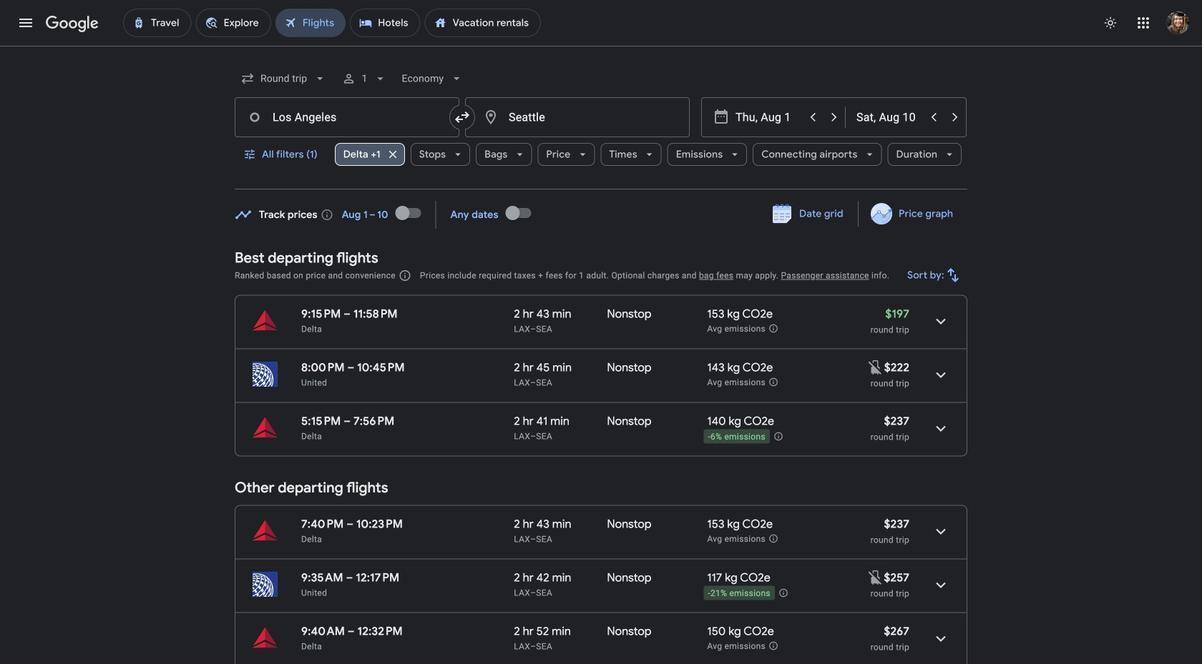 Task type: locate. For each thing, give the bounding box(es) containing it.
2 nonstop flight. element from the top
[[607, 361, 652, 378]]

Departure time: 7:40 PM. text field
[[301, 517, 344, 532]]

Departure time: 5:15 PM. text field
[[301, 414, 341, 429]]

1 this price for this flight doesn't include overhead bin access. if you need a carry-on bag, use the bags filter to update prices. image from the top
[[867, 359, 884, 376]]

1 vertical spatial total duration 2 hr 43 min. element
[[514, 518, 607, 534]]

0 vertical spatial this price for this flight doesn't include overhead bin access. if you need a carry-on bag, use the bags filter to update prices. image
[[867, 359, 884, 376]]

total duration 2 hr 43 min. element up total duration 2 hr 42 min. element
[[514, 518, 607, 534]]

3 nonstop flight. element from the top
[[607, 415, 652, 431]]

nonstop flight. element for total duration 2 hr 42 min. element
[[607, 571, 652, 588]]

learn more about ranking image
[[399, 269, 411, 282]]

carbon emissions estimate: 117 kilograms. -21% emissions. learn more about this emissions estimate image
[[779, 589, 789, 599]]

Departure time: 8:00 PM. text field
[[301, 361, 345, 375]]

1 total duration 2 hr 43 min. element from the top
[[514, 307, 607, 324]]

5 nonstop flight. element from the top
[[607, 571, 652, 588]]

total duration 2 hr 43 min. element for total duration 2 hr 42 min. element
[[514, 518, 607, 534]]

total duration 2 hr 42 min. element
[[514, 571, 607, 588]]

Arrival time: 10:45 PM. text field
[[357, 361, 405, 375]]

this price for this flight doesn't include overhead bin access. if you need a carry-on bag, use the bags filter to update prices. image for 257 us dollars text field
[[867, 570, 884, 587]]

this price for this flight doesn't include overhead bin access. if you need a carry-on bag, use the bags filter to update prices. image up 237 us dollars text field on the right bottom of page
[[867, 359, 884, 376]]

main content
[[235, 196, 968, 665]]

6 nonstop flight. element from the top
[[607, 625, 652, 642]]

nonstop flight. element for total duration 2 hr 45 min. 'element' total duration 2 hr 43 min. element
[[607, 307, 652, 324]]

Arrival time: 12:32 PM. text field
[[357, 625, 403, 639]]

2 total duration 2 hr 43 min. element from the top
[[514, 518, 607, 534]]

1 vertical spatial this price for this flight doesn't include overhead bin access. if you need a carry-on bag, use the bags filter to update prices. image
[[867, 570, 884, 587]]

this price for this flight doesn't include overhead bin access. if you need a carry-on bag, use the bags filter to update prices. image left flight details. leaves los angeles international airport at 9:35 am on thursday, august 1 and arrives at seattle–tacoma international airport at 12:17 pm on thursday, august 1. icon
[[867, 570, 884, 587]]

this price for this flight doesn't include overhead bin access. if you need a carry-on bag, use the bags filter to update prices. image
[[867, 359, 884, 376], [867, 570, 884, 587]]

222 US dollars text field
[[884, 361, 910, 375]]

Departure text field
[[736, 98, 802, 137]]

find the best price region
[[235, 196, 968, 238]]

Arrival time: 10:23 PM. text field
[[356, 517, 403, 532]]

2 this price for this flight doesn't include overhead bin access. if you need a carry-on bag, use the bags filter to update prices. image from the top
[[867, 570, 884, 587]]

Where to? text field
[[465, 97, 690, 137]]

4 nonstop flight. element from the top
[[607, 518, 652, 534]]

None search field
[[235, 62, 968, 190]]

nonstop flight. element
[[607, 307, 652, 324], [607, 361, 652, 378], [607, 415, 652, 431], [607, 518, 652, 534], [607, 571, 652, 588], [607, 625, 652, 642]]

257 US dollars text field
[[884, 571, 910, 586]]

leaves los angeles international airport at 7:40 pm on thursday, august 1 and arrives at seattle–tacoma international airport at 10:23 pm on thursday, august 1. element
[[301, 517, 403, 532]]

total duration 2 hr 43 min. element
[[514, 307, 607, 324], [514, 518, 607, 534]]

total duration 2 hr 43 min. element up total duration 2 hr 45 min. 'element'
[[514, 307, 607, 324]]

237 US dollars text field
[[884, 517, 910, 532]]

leaves los angeles international airport at 8:00 pm on thursday, august 1 and arrives at seattle–tacoma international airport at 10:45 pm on thursday, august 1. element
[[301, 361, 405, 375]]

237 US dollars text field
[[884, 414, 910, 429]]

Return text field
[[857, 98, 923, 137]]

None field
[[235, 62, 333, 96], [396, 62, 470, 96], [235, 62, 333, 96], [396, 62, 470, 96]]

carbon emissions estimate: 140 kilograms. -6% emissions. learn more about this emissions estimate image
[[774, 432, 784, 442]]

1 nonstop flight. element from the top
[[607, 307, 652, 324]]

this price for this flight doesn't include overhead bin access. if you need a carry-on bag, use the bags filter to update prices. image for 222 us dollars text field
[[867, 359, 884, 376]]

0 vertical spatial total duration 2 hr 43 min. element
[[514, 307, 607, 324]]

carbon emissions estimate: 150 kilograms. average emissions. learn more about this emissions estimate image
[[769, 642, 779, 652]]

267 US dollars text field
[[884, 625, 910, 639]]

carbon emissions estimate: 143 kilograms. average emissions. learn more about this emissions estimate image
[[769, 378, 779, 388]]

leaves los angeles international airport at 9:40 am on thursday, august 1 and arrives at seattle–tacoma international airport at 12:32 pm on thursday, august 1. element
[[301, 625, 403, 639]]



Task type: vqa. For each thing, say whether or not it's contained in the screenshot.
2nd 26% from the bottom
no



Task type: describe. For each thing, give the bounding box(es) containing it.
total duration 2 hr 45 min. element
[[514, 361, 607, 378]]

Arrival time: 11:58 PM. text field
[[353, 307, 398, 322]]

197 US dollars text field
[[886, 307, 910, 322]]

leaves los angeles international airport at 5:15 pm on thursday, august 1 and arrives at seattle–tacoma international airport at 7:56 pm on thursday, august 1. element
[[301, 414, 395, 429]]

total duration 2 hr 41 min. element
[[514, 415, 607, 431]]

Departure time: 9:35 AM. text field
[[301, 571, 343, 586]]

swap origin and destination. image
[[454, 109, 471, 126]]

Arrival time: 12:17 PM. text field
[[356, 571, 400, 586]]

nonstop flight. element for total duration 2 hr 45 min. 'element'
[[607, 361, 652, 378]]

Departure time: 9:40 AM. text field
[[301, 625, 345, 639]]

change appearance image
[[1094, 6, 1128, 40]]

nonstop flight. element for total duration 2 hr 41 min. element
[[607, 415, 652, 431]]

flight details. leaves los angeles international airport at 9:35 am on thursday, august 1 and arrives at seattle–tacoma international airport at 12:17 pm on thursday, august 1. image
[[924, 569, 958, 603]]

loading results progress bar
[[0, 46, 1202, 49]]

nonstop flight. element for total duration 2 hr 52 min. element
[[607, 625, 652, 642]]

carbon emissions estimate: 153 kilograms. average emissions. learn more about this emissions estimate image
[[769, 324, 779, 334]]

carbon emissions estimate: 153 kilograms. average emissions. learn more about this emissions estimate image
[[769, 534, 779, 544]]

nonstop flight. element for total duration 2 hr 42 min. element total duration 2 hr 43 min. element
[[607, 518, 652, 534]]

learn more about tracked prices image
[[320, 209, 333, 222]]

Departure time: 9:15 PM. text field
[[301, 307, 341, 322]]

main menu image
[[17, 14, 34, 31]]

leaves los angeles international airport at 9:35 am on thursday, august 1 and arrives at seattle–tacoma international airport at 12:17 pm on thursday, august 1. element
[[301, 571, 400, 586]]

total duration 2 hr 52 min. element
[[514, 625, 607, 642]]

flight details. leaves los angeles international airport at 9:40 am on thursday, august 1 and arrives at seattle–tacoma international airport at 12:32 pm on thursday, august 1. image
[[924, 622, 958, 657]]

Where from? text field
[[235, 97, 459, 137]]

total duration 2 hr 43 min. element for total duration 2 hr 45 min. 'element'
[[514, 307, 607, 324]]

leaves los angeles international airport at 9:15 pm on thursday, august 1 and arrives at seattle–tacoma international airport at 11:58 pm on thursday, august 1. element
[[301, 307, 398, 322]]

Arrival time: 7:56 PM. text field
[[354, 414, 395, 429]]



